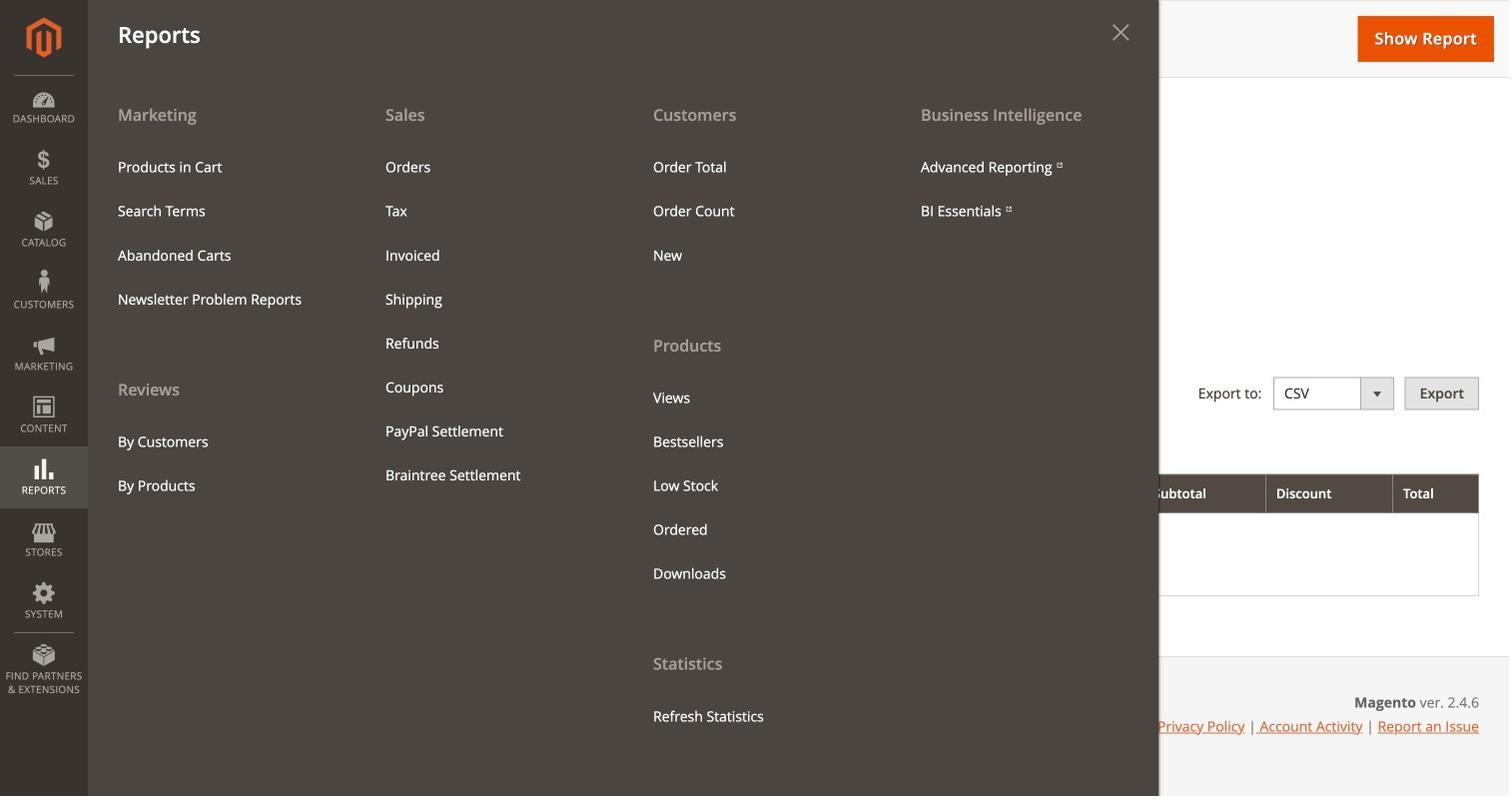 Task type: vqa. For each thing, say whether or not it's contained in the screenshot.
menu
yes



Task type: locate. For each thing, give the bounding box(es) containing it.
menu bar
[[0, 0, 1159, 796]]

menu
[[88, 92, 1159, 796], [88, 92, 356, 508], [623, 92, 891, 739], [103, 146, 341, 322], [371, 146, 608, 498], [638, 146, 876, 278], [906, 146, 1144, 234], [638, 376, 876, 596], [103, 420, 341, 508]]

None text field
[[466, 36, 616, 69], [466, 99, 616, 132], [466, 36, 616, 69], [466, 99, 616, 132]]

magento admin panel image
[[26, 17, 61, 58]]



